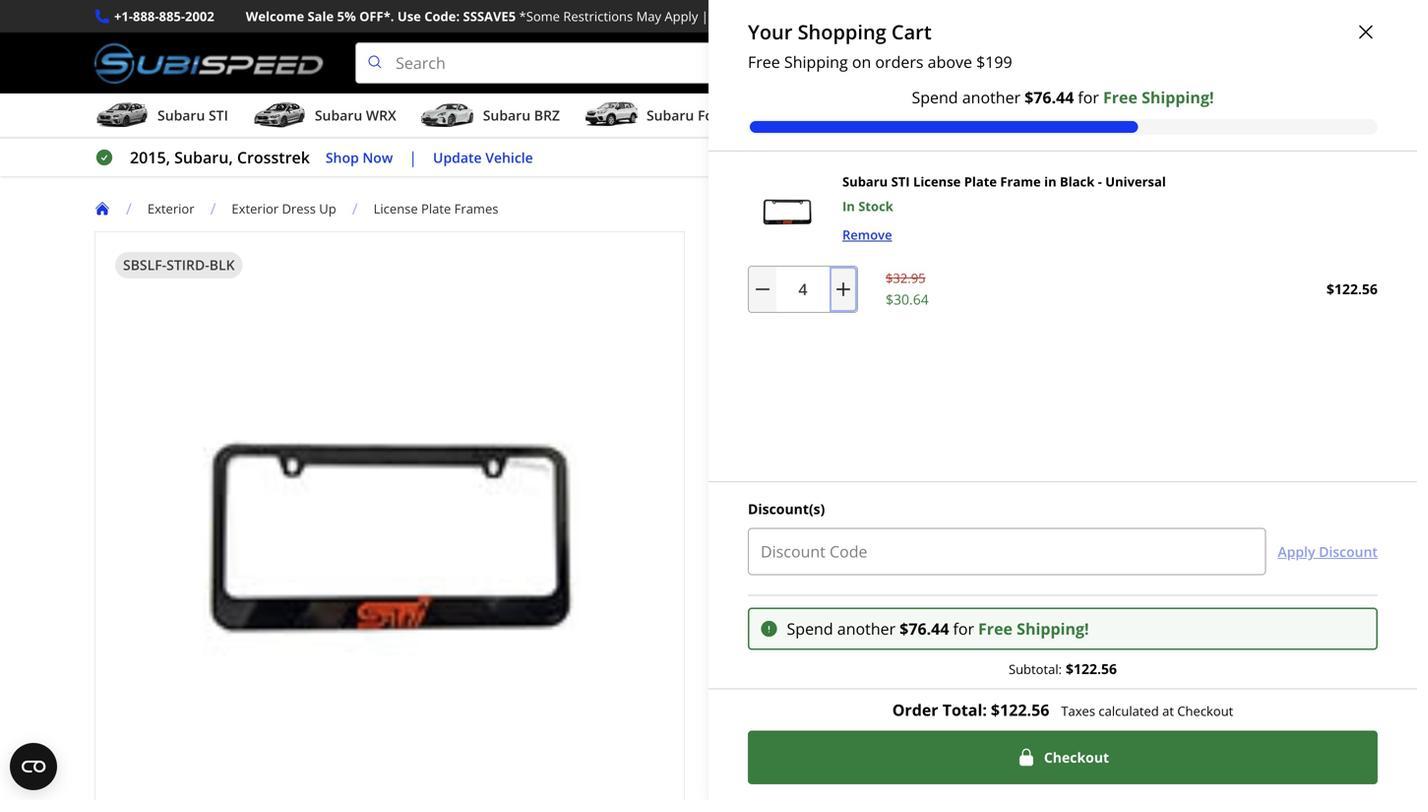 Task type: describe. For each thing, give the bounding box(es) containing it.
sale
[[308, 7, 334, 25]]

cart
[[891, 18, 932, 45]]

1 horizontal spatial checkout
[[1177, 702, 1233, 720]]

1 review
[[802, 271, 855, 289]]

- for subaru sti license plate frame in black - universal in stock
[[1098, 173, 1102, 190]]

welcome
[[246, 7, 304, 25]]

your shopping cart dialog
[[709, 0, 1417, 800]]

before
[[1026, 694, 1069, 713]]

free shipping on orders above $ 199
[[748, 51, 1012, 72]]

1 vertical spatial plate
[[421, 200, 451, 218]]

2 star image from the left
[[751, 272, 768, 289]]

exterior for exterior
[[147, 200, 194, 218]]

0 vertical spatial spend another $ 76.44 for free shipping!
[[912, 87, 1214, 108]]

checkout button
[[748, 730, 1378, 784]]

1 vertical spatial another
[[837, 618, 896, 639]]

exterior for exterior dress up
[[232, 200, 279, 218]]

decrement image
[[753, 279, 772, 299]]

885-
[[159, 7, 185, 25]]

1
[[802, 271, 810, 289]]

0 horizontal spatial $122.56
[[991, 699, 1049, 720]]

your shopping cart
[[748, 18, 932, 45]]

0 vertical spatial spend
[[912, 87, 958, 108]]

apply
[[665, 7, 698, 25]]

welcome sale 5% off*. use code: sssave5 *some restrictions may apply | free shipping on orders over $199
[[246, 7, 934, 25]]

discount(s)
[[748, 499, 825, 518]]

1 horizontal spatial $
[[976, 51, 985, 72]]

verify
[[901, 694, 936, 713]]

remove
[[842, 226, 892, 243]]

rated excellent & trusted
[[1057, 589, 1221, 607]]

stird-
[[166, 255, 209, 274]]

authorized
[[783, 646, 849, 664]]

1 vertical spatial 76.44
[[909, 618, 949, 639]]

review
[[813, 271, 855, 289]]

none number field inside your shopping cart dialog
[[748, 266, 858, 313]]

authorized dealer of subispeed
[[783, 646, 976, 664]]

subispeed image
[[748, 171, 827, 250]]

2002
[[185, 7, 214, 25]]

199
[[985, 51, 1012, 72]]

0 horizontal spatial on
[[801, 7, 820, 25]]

1 vertical spatial $199
[[938, 589, 967, 607]]

black for subaru sti license plate frame in black - universal
[[1040, 234, 1091, 261]]

1 vertical spatial spend another $ 76.44 for free shipping!
[[787, 618, 1089, 639]]

$32.95 for $32.95 $30.64
[[886, 269, 926, 287]]

trusted
[[1172, 589, 1221, 607]]

please
[[856, 694, 897, 713]]

2 vertical spatial $
[[900, 618, 909, 639]]

1 vertical spatial on
[[843, 589, 861, 607]]

shopping
[[798, 18, 886, 45]]

universal for subaru sti license plate frame in black - universal
[[1108, 234, 1197, 261]]

+1-888-885-2002 link
[[114, 6, 214, 27]]

code:
[[424, 7, 460, 25]]

shipping inside your shopping cart dialog
[[784, 51, 848, 72]]

order
[[892, 699, 938, 720]]

1 vertical spatial $
[[1025, 87, 1034, 108]]

sbslf-
[[123, 255, 166, 274]]

0 horizontal spatial $30.64
[[716, 307, 815, 349]]

0 vertical spatial shipping
[[743, 7, 798, 25]]

0 horizontal spatial $199
[[905, 7, 934, 25]]

restrictions
[[563, 7, 633, 25]]

dealer
[[852, 646, 891, 664]]

taxes
[[1061, 702, 1095, 720]]

license plate frames
[[374, 200, 498, 218]]

0 horizontal spatial spend
[[787, 618, 833, 639]]

1 horizontal spatial for
[[1078, 87, 1099, 108]]

+1-
[[114, 7, 133, 25]]

free shipping! on orders over $199
[[750, 589, 967, 607]]

on
[[852, 51, 871, 72]]

subtotal: $122.56
[[1009, 659, 1117, 678]]

sbslf-stird-blk
[[123, 255, 235, 274]]

total:
[[942, 699, 987, 720]]

checkout link
[[748, 730, 1378, 784]]

open widget image
[[10, 743, 57, 790]]

5%
[[337, 7, 356, 25]]

sssave5
[[463, 7, 516, 25]]

$30.64 inside your shopping cart dialog
[[886, 290, 929, 309]]

price match guarantee
[[750, 556, 889, 573]]

1 horizontal spatial another
[[962, 87, 1021, 108]]



Task type: vqa. For each thing, say whether or not it's contained in the screenshot.
Subaru STI License Plate Frame in Black - Universal License
yes



Task type: locate. For each thing, give the bounding box(es) containing it.
search input field
[[355, 42, 1201, 84]]

1 horizontal spatial sti
[[891, 173, 910, 190]]

/ for exterior
[[126, 198, 132, 219]]

- for subaru sti license plate frame in black - universal
[[1096, 234, 1103, 261]]

another up dealer
[[837, 618, 896, 639]]

$30.64 right increment image
[[886, 290, 929, 309]]

subaru for subaru sti license plate frame in black - universal
[[716, 234, 784, 261]]

please verify compatibility before purchase
[[856, 694, 1132, 713]]

0 vertical spatial checkout
[[1177, 702, 1233, 720]]

orders
[[823, 7, 867, 25]]

$32.95 down the remove button
[[886, 269, 926, 287]]

1 horizontal spatial $32.95
[[886, 269, 926, 287]]

- inside "subaru sti license plate frame in black - universal in stock"
[[1098, 173, 1102, 190]]

subaru for subaru sti license plate frame in black - universal in stock
[[842, 173, 888, 190]]

of
[[895, 646, 907, 664]]

0 vertical spatial license
[[913, 173, 961, 190]]

0 vertical spatial -
[[1098, 173, 1102, 190]]

plate left frames
[[421, 200, 451, 218]]

1 exterior from the left
[[147, 200, 194, 218]]

$30.64
[[886, 290, 929, 309], [716, 307, 815, 349]]

price
[[750, 556, 780, 573]]

in
[[1044, 173, 1057, 190], [1017, 234, 1035, 261]]

0 vertical spatial subaru
[[842, 173, 888, 190]]

2 exterior from the left
[[232, 200, 279, 218]]

1 horizontal spatial $199
[[938, 589, 967, 607]]

frame up subaru sti license plate frame in black - universal
[[1000, 173, 1041, 190]]

$32.95 down increment image
[[835, 309, 878, 328]]

/ up blk
[[210, 198, 216, 219]]

spend another $ 76.44 for free shipping! down 199
[[912, 87, 1214, 108]]

0 horizontal spatial plate
[[421, 200, 451, 218]]

$
[[976, 51, 985, 72], [1025, 87, 1034, 108], [900, 618, 909, 639]]

universal inside "subaru sti license plate frame in black - universal in stock"
[[1105, 173, 1166, 190]]

1 horizontal spatial shipping!
[[1017, 618, 1089, 639]]

subispeed link
[[911, 644, 976, 666]]

frame
[[1000, 173, 1041, 190], [952, 234, 1012, 261]]

orders left over
[[865, 589, 904, 607]]

star image
[[768, 272, 785, 289]]

frame down "subaru sti license plate frame in black - universal in stock"
[[952, 234, 1012, 261]]

in
[[842, 197, 855, 215]]

subaru sti license plate frame in black - universal in stock
[[842, 173, 1166, 215]]

76.44 up "subispeed" 'link'
[[909, 618, 949, 639]]

plate
[[964, 173, 997, 190], [421, 200, 451, 218], [898, 234, 946, 261]]

star image left decrement image
[[734, 272, 751, 289]]

0 horizontal spatial license
[[374, 200, 418, 218]]

1 vertical spatial $122.56
[[1066, 659, 1117, 678]]

subaru
[[842, 173, 888, 190], [716, 234, 784, 261]]

$ up of
[[900, 618, 909, 639]]

2 horizontal spatial $
[[1025, 87, 1034, 108]]

0 horizontal spatial in
[[1017, 234, 1035, 261]]

license right up
[[374, 200, 418, 218]]

orders for on
[[865, 589, 904, 607]]

spend up authorized
[[787, 618, 833, 639]]

match
[[783, 556, 821, 573]]

star image right decrement image
[[785, 272, 802, 289]]

0 vertical spatial another
[[962, 87, 1021, 108]]

license for subaru sti license plate frame in black - universal
[[823, 234, 893, 261]]

0 vertical spatial $199
[[905, 7, 934, 25]]

0 horizontal spatial 76.44
[[909, 618, 949, 639]]

in for subaru sti license plate frame in black - universal
[[1017, 234, 1035, 261]]

on down guarantee
[[843, 589, 861, 607]]

license inside "subaru sti license plate frame in black - universal in stock"
[[913, 173, 961, 190]]

subaru sti license plate frame in black - universal link
[[842, 173, 1166, 190]]

sti inside "subaru sti license plate frame in black - universal in stock"
[[891, 173, 910, 190]]

plate inside "subaru sti license plate frame in black - universal in stock"
[[964, 173, 997, 190]]

1 vertical spatial shipping
[[784, 51, 848, 72]]

1 vertical spatial orders
[[865, 589, 904, 607]]

0 horizontal spatial $
[[900, 618, 909, 639]]

None number field
[[748, 266, 858, 313]]

1 vertical spatial in
[[1017, 234, 1035, 261]]

0 horizontal spatial checkout
[[1044, 748, 1109, 766]]

0 vertical spatial shipping!
[[1142, 87, 1214, 108]]

checkout inside 'button'
[[1044, 748, 1109, 766]]

0 horizontal spatial shipping!
[[781, 589, 840, 607]]

0 vertical spatial $122.56
[[1326, 280, 1378, 298]]

0 horizontal spatial /
[[126, 198, 132, 219]]

black for subaru sti license plate frame in black - universal in stock
[[1060, 173, 1095, 190]]

frame for subaru sti license plate frame in black - universal in stock
[[1000, 173, 1041, 190]]

may
[[636, 7, 661, 25]]

exterior dress up
[[232, 200, 336, 218]]

subispeed
[[911, 646, 976, 664]]

0 vertical spatial plate
[[964, 173, 997, 190]]

plate up subaru sti license plate frame in black - universal
[[964, 173, 997, 190]]

2 vertical spatial $122.56
[[991, 699, 1049, 720]]

0 vertical spatial sti
[[891, 173, 910, 190]]

order total: $122.56
[[892, 699, 1049, 720]]

star image left 1
[[751, 272, 768, 289]]

Discount Code field
[[748, 528, 1266, 575]]

1 vertical spatial checkout
[[1044, 748, 1109, 766]]

above
[[928, 51, 972, 72]]

spend another $ 76.44 for free shipping! up "subispeed" 'link'
[[787, 618, 1089, 639]]

0 vertical spatial orders
[[875, 51, 924, 72]]

0 horizontal spatial $32.95
[[835, 309, 878, 328]]

2 vertical spatial license
[[823, 234, 893, 261]]

$32.95 $30.64
[[886, 269, 929, 309]]

2 horizontal spatial $122.56
[[1326, 280, 1378, 298]]

on left orders
[[801, 7, 820, 25]]

exterior up sbslf-stird-blk
[[147, 200, 194, 218]]

stock
[[858, 197, 893, 215]]

$32.95
[[886, 269, 926, 287], [835, 309, 878, 328]]

1 vertical spatial subaru
[[716, 234, 784, 261]]

plate for subaru sti license plate frame in black - universal
[[898, 234, 946, 261]]

3 / from the left
[[352, 198, 358, 219]]

0 vertical spatial black
[[1060, 173, 1095, 190]]

subaru sti license plate frame in black - universal
[[716, 234, 1197, 261]]

license up review
[[823, 234, 893, 261]]

2 vertical spatial plate
[[898, 234, 946, 261]]

taxes calculated at checkout
[[1061, 702, 1233, 720]]

over
[[870, 7, 901, 25]]

1 horizontal spatial /
[[210, 198, 216, 219]]

1 vertical spatial frame
[[952, 234, 1012, 261]]

1 horizontal spatial $30.64
[[886, 290, 929, 309]]

exterior link
[[147, 200, 210, 218], [147, 200, 194, 218]]

another
[[962, 87, 1021, 108], [837, 618, 896, 639]]

1 vertical spatial $32.95
[[835, 309, 878, 328]]

/
[[126, 198, 132, 219], [210, 198, 216, 219], [352, 198, 358, 219]]

0 vertical spatial $
[[976, 51, 985, 72]]

888-
[[133, 7, 159, 25]]

plate up $32.95 $30.64 on the right of page
[[898, 234, 946, 261]]

orders inside your shopping cart dialog
[[875, 51, 924, 72]]

0 vertical spatial for
[[1078, 87, 1099, 108]]

license
[[913, 173, 961, 190], [374, 200, 418, 218], [823, 234, 893, 261]]

rated
[[1057, 589, 1094, 607]]

$30.64 down decrement image
[[716, 307, 815, 349]]

checkout
[[1177, 702, 1233, 720], [1044, 748, 1109, 766]]

0 vertical spatial universal
[[1105, 173, 1166, 190]]

shipping!
[[1142, 87, 1214, 108], [781, 589, 840, 607], [1017, 618, 1089, 639]]

use
[[397, 7, 421, 25]]

free
[[712, 7, 740, 25], [748, 51, 780, 72], [1103, 87, 1137, 108], [750, 589, 778, 607], [978, 618, 1013, 639]]

sti up "stock"
[[891, 173, 910, 190]]

2 vertical spatial shipping!
[[1017, 618, 1089, 639]]

1 / from the left
[[126, 198, 132, 219]]

black inside "subaru sti license plate frame in black - universal in stock"
[[1060, 173, 1095, 190]]

black
[[1060, 173, 1095, 190], [1040, 234, 1091, 261]]

sti for subaru sti license plate frame in black - universal
[[789, 234, 817, 261]]

1 vertical spatial -
[[1096, 234, 1103, 261]]

1 vertical spatial for
[[953, 618, 974, 639]]

plate for subaru sti license plate frame in black - universal in stock
[[964, 173, 997, 190]]

exterior
[[147, 200, 194, 218], [232, 200, 279, 218]]

2 horizontal spatial plate
[[964, 173, 997, 190]]

spend
[[912, 87, 958, 108], [787, 618, 833, 639]]

/ up sbslf-
[[126, 198, 132, 219]]

subaru up "stock"
[[842, 173, 888, 190]]

$32.95 inside $32.95 $30.64
[[886, 269, 926, 287]]

up
[[319, 200, 336, 218]]

universal for subaru sti license plate frame in black - universal in stock
[[1105, 173, 1166, 190]]

in inside "subaru sti license plate frame in black - universal in stock"
[[1044, 173, 1057, 190]]

your
[[748, 18, 793, 45]]

license plate frames link
[[374, 200, 514, 218], [374, 200, 498, 218]]

$32.95 for $32.95
[[835, 309, 878, 328]]

sti
[[891, 173, 910, 190], [789, 234, 817, 261]]

|
[[701, 7, 708, 25]]

1 vertical spatial universal
[[1108, 234, 1197, 261]]

1 vertical spatial sti
[[789, 234, 817, 261]]

1 horizontal spatial on
[[843, 589, 861, 607]]

2 / from the left
[[210, 198, 216, 219]]

/ for license plate frames
[[352, 198, 358, 219]]

1 vertical spatial license
[[374, 200, 418, 218]]

0 horizontal spatial exterior
[[147, 200, 194, 218]]

orders down cart
[[875, 51, 924, 72]]

on
[[801, 7, 820, 25], [843, 589, 861, 607]]

2 horizontal spatial /
[[352, 198, 358, 219]]

frames
[[454, 200, 498, 218]]

0 vertical spatial frame
[[1000, 173, 1041, 190]]

1 horizontal spatial in
[[1044, 173, 1057, 190]]

subaru up star image
[[716, 234, 784, 261]]

universal
[[1105, 173, 1166, 190], [1108, 234, 1197, 261]]

sti up 1
[[789, 234, 817, 261]]

frame for subaru sti license plate frame in black - universal
[[952, 234, 1012, 261]]

exterior dress up link
[[232, 200, 352, 218], [232, 200, 336, 218]]

license for subaru sti license plate frame in black - universal in stock
[[913, 173, 961, 190]]

another down 199
[[962, 87, 1021, 108]]

calculated
[[1099, 702, 1159, 720]]

checkout right at
[[1177, 702, 1233, 720]]

0 horizontal spatial sti
[[789, 234, 817, 261]]

1 vertical spatial shipping!
[[781, 589, 840, 607]]

dress
[[282, 200, 316, 218]]

spend down above at the top of the page
[[912, 87, 958, 108]]

over
[[908, 589, 935, 607]]

0 horizontal spatial subaru
[[716, 234, 784, 261]]

purchase
[[1072, 694, 1132, 713]]

excellent
[[1098, 589, 1156, 607]]

off*.
[[359, 7, 394, 25]]

1 horizontal spatial spend
[[912, 87, 958, 108]]

0 vertical spatial on
[[801, 7, 820, 25]]

0 horizontal spatial another
[[837, 618, 896, 639]]

shipping
[[743, 7, 798, 25], [784, 51, 848, 72]]

1 horizontal spatial subaru
[[842, 173, 888, 190]]

0 vertical spatial 76.44
[[1034, 87, 1074, 108]]

3 star image from the left
[[785, 272, 802, 289]]

in for subaru sti license plate frame in black - universal in stock
[[1044, 173, 1057, 190]]

1 review link
[[802, 271, 855, 289]]

blk
[[209, 255, 235, 274]]

star image
[[734, 272, 751, 289], [751, 272, 768, 289], [785, 272, 802, 289]]

shipping down the "your shopping cart"
[[784, 51, 848, 72]]

compatibility
[[940, 694, 1022, 713]]

subaru inside "subaru sti license plate frame in black - universal in stock"
[[842, 173, 888, 190]]

/ for exterior dress up
[[210, 198, 216, 219]]

1 star image from the left
[[734, 272, 751, 289]]

at
[[1162, 702, 1174, 720]]

1 horizontal spatial license
[[823, 234, 893, 261]]

shipping up search input field
[[743, 7, 798, 25]]

orders
[[875, 51, 924, 72], [865, 589, 904, 607]]

$199
[[905, 7, 934, 25], [938, 589, 967, 607]]

increment image
[[833, 279, 853, 299]]

frame inside "subaru sti license plate frame in black - universal in stock"
[[1000, 173, 1041, 190]]

2 horizontal spatial license
[[913, 173, 961, 190]]

1 vertical spatial black
[[1040, 234, 1091, 261]]

remove button
[[842, 224, 892, 245]]

checkout down taxes
[[1044, 748, 1109, 766]]

0 horizontal spatial for
[[953, 618, 974, 639]]

0 vertical spatial in
[[1044, 173, 1057, 190]]

/ right up
[[352, 198, 358, 219]]

exterior left 'dress'
[[232, 200, 279, 218]]

for
[[1078, 87, 1099, 108], [953, 618, 974, 639]]

$122.56
[[1326, 280, 1378, 298], [1066, 659, 1117, 678], [991, 699, 1049, 720]]

+1-888-885-2002
[[114, 7, 214, 25]]

1 horizontal spatial $122.56
[[1066, 659, 1117, 678]]

1 horizontal spatial plate
[[898, 234, 946, 261]]

2 horizontal spatial shipping!
[[1142, 87, 1214, 108]]

orders for on
[[875, 51, 924, 72]]

*some
[[519, 7, 560, 25]]

subtotal:
[[1009, 660, 1062, 678]]

&
[[1159, 589, 1169, 607]]

1 vertical spatial spend
[[787, 618, 833, 639]]

0 vertical spatial $32.95
[[886, 269, 926, 287]]

sti for subaru sti license plate frame in black - universal in stock
[[891, 173, 910, 190]]

1 horizontal spatial 76.44
[[1034, 87, 1074, 108]]

guarantee
[[825, 556, 889, 573]]

76.44
[[1034, 87, 1074, 108], [909, 618, 949, 639]]

$ right above at the top of the page
[[976, 51, 985, 72]]

1 horizontal spatial exterior
[[232, 200, 279, 218]]

76.44 up subaru sti license plate frame in black - universal link at the right of the page
[[1034, 87, 1074, 108]]

$ up subaru sti license plate frame in black - universal link at the right of the page
[[1025, 87, 1034, 108]]

license up subaru sti license plate frame in black - universal
[[913, 173, 961, 190]]



